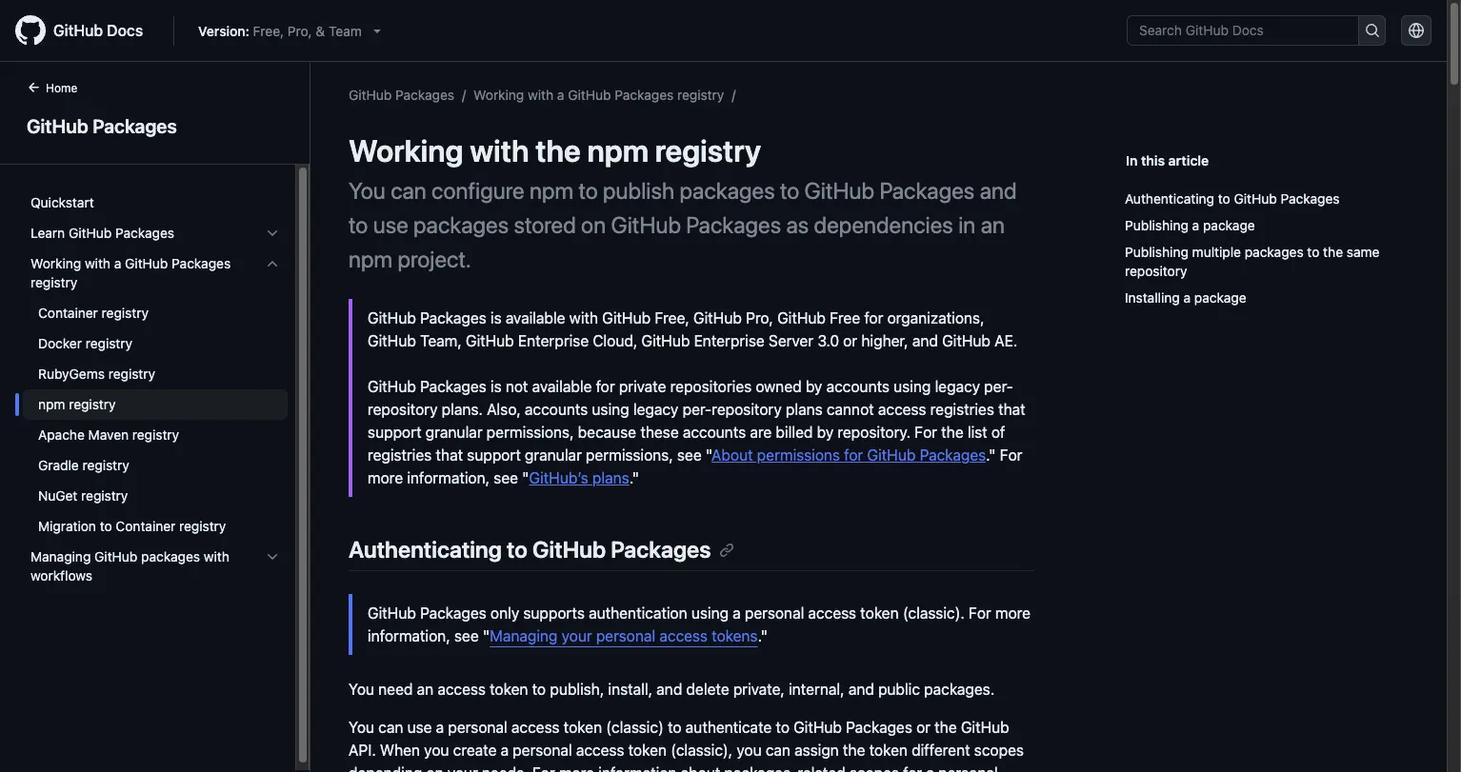 Task type: locate. For each thing, give the bounding box(es) containing it.
." up private,
[[758, 628, 768, 645]]

0 horizontal spatial authenticating
[[349, 536, 502, 563]]

1 vertical spatial use
[[407, 719, 432, 737]]

container down nuget registry link
[[116, 518, 176, 534]]

you for you can use a personal access token (classic) to authenticate to github packages or the github api. when you create a personal access token (classic), you can assign the token different scopes depending on your needs. for more information about packages-related scopes for a person
[[349, 719, 374, 737]]

information, inside github packages only supports authentication using a personal access token (classic). for more information, see "
[[368, 628, 450, 645]]

publishing inside publishing multiple packages to the same repository
[[1125, 244, 1189, 260]]

authenticating to github packages up publishing a package link
[[1125, 191, 1340, 207]]

1 vertical spatial container
[[116, 518, 176, 534]]

and
[[980, 177, 1017, 204], [912, 332, 938, 350], [657, 681, 682, 698], [849, 681, 874, 698]]

." down of
[[986, 447, 996, 464]]

free
[[830, 310, 860, 327]]

0 vertical spatial ."
[[986, 447, 996, 464]]

1 horizontal spatial you
[[737, 742, 762, 759]]

github packages element
[[0, 77, 311, 771]]

github inside working with a github packages registry
[[125, 255, 168, 271]]

docker registry link
[[23, 329, 288, 359]]

working with a github packages registry element containing container registry
[[15, 298, 295, 542]]

or inside you can use a personal access token (classic) to authenticate to github packages or the github api. when you create a personal access token (classic), you can assign the token different scopes depending on your needs. for more information about packages-related scopes for a person
[[916, 719, 931, 737]]

on inside the you can configure npm to publish packages to github packages and to use packages stored on github packages as dependencies in an npm project.
[[581, 211, 606, 238]]

2 vertical spatial more
[[559, 765, 594, 773]]

publishing down this
[[1125, 217, 1189, 233]]

information, down plans. at the bottom left of page
[[407, 470, 490, 487]]

an right need
[[417, 681, 434, 698]]

migration to container registry link
[[23, 512, 288, 542]]

for left list
[[915, 424, 937, 441]]

0 horizontal spatial your
[[448, 765, 478, 773]]

npm registry
[[38, 396, 116, 412]]

for inside the github packages is not available for private repositories owned by accounts using legacy per- repository plans. also, accounts using legacy per-repository plans cannot access registries that support granular permissions, because these accounts are billed by repository. for the list of registries that support granular permissions, see "
[[915, 424, 937, 441]]

see inside ." for more information, see "
[[494, 470, 518, 487]]

an
[[981, 211, 1005, 238], [417, 681, 434, 698]]

0 horizontal spatial working
[[30, 255, 81, 271]]

2 horizontal spatial accounts
[[826, 378, 890, 395]]

github inside "managing github packages with workflows"
[[94, 549, 138, 565]]

0 vertical spatial granular
[[426, 424, 483, 441]]

working down the learn
[[30, 255, 81, 271]]

scopes
[[974, 742, 1024, 759], [850, 765, 899, 773]]

repositories
[[670, 378, 752, 395]]

1 vertical spatial see
[[494, 470, 518, 487]]

2 you from the top
[[349, 681, 374, 698]]

is inside github packages is available with github free, github pro, github free for organizations, github team, github enterprise cloud, github enterprise server 3.0 or higher, and github ae.
[[491, 310, 502, 327]]

github packages link up quickstart link
[[23, 112, 287, 141]]

gradle registry
[[38, 457, 129, 473]]

about
[[712, 447, 753, 464]]

packages inside "managing github packages with workflows"
[[141, 549, 200, 565]]

can
[[391, 177, 427, 204], [378, 719, 403, 737], [766, 742, 791, 759]]

use inside the you can configure npm to publish packages to github packages and to use packages stored on github packages as dependencies in an npm project.
[[373, 211, 408, 238]]

to left publish,
[[532, 681, 546, 698]]

0 vertical spatial that
[[998, 401, 1026, 418]]

working with a github packages registry element
[[15, 249, 295, 542], [15, 298, 295, 542]]

available up not
[[506, 310, 565, 327]]

2 vertical spatial you
[[349, 719, 374, 737]]

for inside you can use a personal access token (classic) to authenticate to github packages or the github api. when you create a personal access token (classic), you can assign the token different scopes depending on your needs. for more information about packages-related scopes for a person
[[903, 765, 922, 773]]

the inside the github packages is not available for private repositories owned by accounts using legacy per- repository plans. also, accounts using legacy per-repository plans cannot access registries that support granular permissions, because these accounts are billed by repository. for the list of registries that support granular permissions, see "
[[941, 424, 964, 441]]

npm up stored
[[530, 177, 574, 204]]

is inside the github packages is not available for private repositories owned by accounts using legacy per- repository plans. also, accounts using legacy per-repository plans cannot access registries that support granular permissions, because these accounts are billed by repository. for the list of registries that support granular permissions, see "
[[491, 378, 502, 395]]

1 vertical spatial support
[[467, 447, 521, 464]]

1 vertical spatial "
[[522, 470, 529, 487]]

that down plans. at the bottom left of page
[[436, 447, 463, 464]]

package for installing a package
[[1194, 290, 1247, 306]]

a
[[557, 87, 564, 103], [1192, 217, 1200, 233], [114, 255, 121, 271], [1184, 290, 1191, 306], [733, 605, 741, 622], [436, 719, 444, 737], [501, 742, 509, 759], [926, 765, 935, 773]]

0 vertical spatial information,
[[407, 470, 490, 487]]

repository inside publishing multiple packages to the same repository
[[1125, 263, 1187, 279]]

github packages is available with github free, github pro, github free for organizations, github team, github enterprise cloud, github enterprise server 3.0 or higher, and github ae.
[[368, 310, 1018, 350]]

publishing for publishing a package
[[1125, 217, 1189, 233]]

about permissions for github packages link
[[712, 447, 986, 464]]

1 you from the top
[[349, 177, 386, 204]]

for right (classic).
[[969, 605, 991, 622]]

0 vertical spatial pro,
[[288, 22, 312, 39]]

1 horizontal spatial ."
[[758, 628, 768, 645]]

2 vertical spatial using
[[691, 605, 729, 622]]

by right owned
[[806, 378, 822, 395]]

0 vertical spatial is
[[491, 310, 502, 327]]

more inside github packages only supports authentication using a personal access token (classic). for more information, see "
[[995, 605, 1031, 622]]

is up also,
[[491, 310, 502, 327]]

rubygems
[[38, 366, 105, 382]]

managing down only
[[490, 628, 558, 645]]

home
[[46, 81, 77, 95]]

registries
[[930, 401, 994, 418], [368, 447, 432, 464]]

to inside the github packages element
[[100, 518, 112, 534]]

1 vertical spatial working
[[349, 132, 463, 169]]

plans up the billed
[[786, 401, 823, 418]]

0 vertical spatial support
[[368, 424, 422, 441]]

can left configure
[[391, 177, 427, 204]]

to up only
[[507, 536, 528, 563]]

repository up installing
[[1125, 263, 1187, 279]]

1 vertical spatial your
[[448, 765, 478, 773]]

can for configure
[[391, 177, 427, 204]]

."
[[986, 447, 996, 464], [629, 470, 639, 487], [758, 628, 768, 645]]

." inside ." for more information, see "
[[986, 447, 996, 464]]

for inside github packages is available with github free, github pro, github free for organizations, github team, github enterprise cloud, github enterprise server 3.0 or higher, and github ae.
[[864, 310, 883, 327]]

2 vertical spatial "
[[483, 628, 490, 645]]

with down migration to container registry link
[[204, 549, 229, 565]]

token up information
[[628, 742, 667, 759]]

pro, up server
[[746, 310, 773, 327]]

apache maven registry link
[[23, 420, 288, 451]]

sc 9kayk9 0 image
[[265, 256, 280, 271], [265, 550, 280, 565]]

working for working with a github packages registry
[[30, 255, 81, 271]]

publishing for publishing multiple packages to the same repository
[[1125, 244, 1189, 260]]

2 horizontal spatial repository
[[1125, 263, 1187, 279]]

for down of
[[1000, 447, 1023, 464]]

1 vertical spatial plans
[[593, 470, 629, 487]]

package down multiple
[[1194, 290, 1247, 306]]

packages
[[395, 87, 454, 103], [615, 87, 674, 103], [93, 115, 177, 137], [880, 177, 975, 204], [1281, 191, 1340, 207], [686, 211, 781, 238], [115, 225, 174, 241], [172, 255, 231, 271], [420, 310, 487, 327], [420, 378, 487, 395], [920, 447, 986, 464], [611, 536, 711, 563], [420, 605, 487, 622], [846, 719, 912, 737]]

container
[[38, 305, 98, 321], [116, 518, 176, 534]]

to left "publish"
[[579, 177, 598, 204]]

to inside publishing multiple packages to the same repository
[[1307, 244, 1320, 260]]

0 vertical spatial per-
[[984, 378, 1013, 395]]

repository left plans. at the bottom left of page
[[368, 401, 438, 418]]

1 horizontal spatial on
[[581, 211, 606, 238]]

in this article element
[[1126, 151, 1409, 171]]

packages inside publishing multiple packages to the same repository
[[1245, 244, 1304, 260]]

the inside publishing multiple packages to the same repository
[[1323, 244, 1343, 260]]

enterprise up not
[[518, 332, 589, 350]]

2 is from the top
[[491, 378, 502, 395]]

npm up apache
[[38, 396, 65, 412]]

configure
[[432, 177, 525, 204]]

0 horizontal spatial on
[[426, 765, 444, 773]]

packages down migration to container registry link
[[141, 549, 200, 565]]

0 vertical spatial managing
[[30, 549, 91, 565]]

to up publishing a package
[[1218, 191, 1231, 207]]

installing
[[1125, 290, 1180, 306]]

you inside the you can configure npm to publish packages to github packages and to use packages stored on github packages as dependencies in an npm project.
[[349, 177, 386, 204]]

2 vertical spatial see
[[454, 628, 479, 645]]

1 vertical spatial you
[[349, 681, 374, 698]]

you inside you can use a personal access token (classic) to authenticate to github packages or the github api. when you create a personal access token (classic), you can assign the token different scopes depending on your needs. for more information about packages-related scopes for a person
[[349, 719, 374, 737]]

for
[[915, 424, 937, 441], [1000, 447, 1023, 464], [969, 605, 991, 622], [532, 765, 555, 773]]

pro, left &
[[288, 22, 312, 39]]

1 horizontal spatial permissions,
[[586, 447, 673, 464]]

and inside github packages is available with github free, github pro, github free for organizations, github team, github enterprise cloud, github enterprise server 3.0 or higher, and github ae.
[[912, 332, 938, 350]]

or
[[843, 332, 857, 350], [916, 719, 931, 737]]

container registry link
[[23, 298, 288, 329]]

free, right version:
[[253, 22, 284, 39]]

authenticating to github packages link down in this article element
[[1125, 186, 1401, 212]]

free, inside github packages is available with github free, github pro, github free for organizations, github team, github enterprise cloud, github enterprise server 3.0 or higher, and github ae.
[[655, 310, 689, 327]]

0 vertical spatial package
[[1203, 217, 1255, 233]]

assign
[[795, 742, 839, 759]]

an inside the you can configure npm to publish packages to github packages and to use packages stored on github packages as dependencies in an npm project.
[[981, 211, 1005, 238]]

can inside the you can configure npm to publish packages to github packages and to use packages stored on github packages as dependencies in an npm project.
[[391, 177, 427, 204]]

2 horizontal spatial "
[[706, 447, 712, 464]]

2 horizontal spatial working
[[474, 87, 524, 103]]

personal inside github packages only supports authentication using a personal access token (classic). for more information, see "
[[745, 605, 804, 622]]

the down github packages / working with a github packages registry /
[[536, 132, 581, 169]]

free,
[[253, 22, 284, 39], [655, 310, 689, 327]]

sc 9kayk9 0 image inside the managing github packages with workflows dropdown button
[[265, 550, 280, 565]]

for inside you can use a personal access token (classic) to authenticate to github packages or the github api. when you create a personal access token (classic), you can assign the token different scopes depending on your needs. for more information about packages-related scopes for a person
[[532, 765, 555, 773]]

with inside "managing github packages with workflows"
[[204, 549, 229, 565]]

use up project.
[[373, 211, 408, 238]]

0 vertical spatial your
[[562, 628, 592, 645]]

using inside github packages only supports authentication using a personal access token (classic). for more information, see "
[[691, 605, 729, 622]]

authenticate
[[686, 719, 772, 737]]

1 vertical spatial pro,
[[746, 310, 773, 327]]

1 vertical spatial is
[[491, 378, 502, 395]]

github's plans ."
[[529, 470, 639, 487]]

publishing a package link
[[1125, 212, 1401, 239]]

information, up need
[[368, 628, 450, 645]]

permissions, down the because
[[586, 447, 673, 464]]

packages-
[[724, 765, 798, 773]]

token left different
[[869, 742, 908, 759]]

same
[[1347, 244, 1380, 260]]

using up the because
[[592, 401, 629, 418]]

1 horizontal spatial accounts
[[683, 424, 746, 441]]

see
[[677, 447, 702, 464], [494, 470, 518, 487], [454, 628, 479, 645]]

1 horizontal spatial authenticating to github packages link
[[1125, 186, 1401, 212]]

accounts down not
[[525, 401, 588, 418]]

1 horizontal spatial working
[[349, 132, 463, 169]]

by right the billed
[[817, 424, 834, 441]]

token inside github packages only supports authentication using a personal access token (classic). for more information, see "
[[860, 605, 899, 622]]

packages inside github packages only supports authentication using a personal access token (classic). for more information, see "
[[420, 605, 487, 622]]

you right the when
[[424, 742, 449, 759]]

1 vertical spatial scopes
[[850, 765, 899, 773]]

managing for managing your personal access tokens ."
[[490, 628, 558, 645]]

scopes right related
[[850, 765, 899, 773]]

use up the when
[[407, 719, 432, 737]]

enterprise up repositories
[[694, 332, 765, 350]]

3 you from the top
[[349, 719, 374, 737]]

managing inside "managing github packages with workflows"
[[30, 549, 91, 565]]

1 vertical spatial github packages link
[[23, 112, 287, 141]]

to down nuget registry
[[100, 518, 112, 534]]

triangle down image
[[369, 23, 385, 38]]

0 horizontal spatial ."
[[629, 470, 639, 487]]

1 vertical spatial on
[[426, 765, 444, 773]]

team,
[[420, 332, 462, 350]]

0 vertical spatial use
[[373, 211, 408, 238]]

on
[[581, 211, 606, 238], [426, 765, 444, 773]]

quickstart link
[[23, 188, 288, 218]]

1 vertical spatial free,
[[655, 310, 689, 327]]

1 vertical spatial registries
[[368, 447, 432, 464]]

the up related
[[843, 742, 865, 759]]

0 vertical spatial available
[[506, 310, 565, 327]]

1 vertical spatial information,
[[368, 628, 450, 645]]

managing up workflows
[[30, 549, 91, 565]]

personal down authentication
[[596, 628, 656, 645]]

2 sc 9kayk9 0 image from the top
[[265, 550, 280, 565]]

private
[[619, 378, 666, 395]]

1 horizontal spatial granular
[[525, 447, 582, 464]]

free, up private
[[655, 310, 689, 327]]

1 is from the top
[[491, 310, 502, 327]]

available inside github packages is available with github free, github pro, github free for organizations, github team, github enterprise cloud, github enterprise server 3.0 or higher, and github ae.
[[506, 310, 565, 327]]

2 working with a github packages registry element from the top
[[15, 298, 295, 542]]

available
[[506, 310, 565, 327], [532, 378, 592, 395]]

managing github packages with workflows button
[[23, 542, 288, 592]]

packages inside you can use a personal access token (classic) to authenticate to github packages or the github api. when you create a personal access token (classic), you can assign the token different scopes depending on your needs. for more information about packages-related scopes for a person
[[846, 719, 912, 737]]

0 horizontal spatial you
[[424, 742, 449, 759]]

1 horizontal spatial using
[[691, 605, 729, 622]]

can up packages-
[[766, 742, 791, 759]]

1 horizontal spatial managing
[[490, 628, 558, 645]]

pro, inside github packages is available with github free, github pro, github free for organizations, github team, github enterprise cloud, github enterprise server 3.0 or higher, and github ae.
[[746, 310, 773, 327]]

managing
[[30, 549, 91, 565], [490, 628, 558, 645]]

access up repository.
[[878, 401, 926, 418]]

1 horizontal spatial plans
[[786, 401, 823, 418]]

2 horizontal spatial using
[[894, 378, 931, 395]]

0 horizontal spatial free,
[[253, 22, 284, 39]]

that
[[998, 401, 1026, 418], [436, 447, 463, 464]]

1 vertical spatial available
[[532, 378, 592, 395]]

legacy up list
[[935, 378, 980, 395]]

0 horizontal spatial "
[[483, 628, 490, 645]]

rubygems registry link
[[23, 359, 288, 390]]

with up configure
[[470, 132, 529, 169]]

maven
[[88, 427, 129, 443]]

working up configure
[[349, 132, 463, 169]]

0 vertical spatial container
[[38, 305, 98, 321]]

" inside the github packages is not available for private repositories owned by accounts using legacy per- repository plans. also, accounts using legacy per-repository plans cannot access registries that support granular permissions, because these accounts are billed by repository. for the list of registries that support granular permissions, see "
[[706, 447, 712, 464]]

is for available
[[491, 310, 502, 327]]

pro,
[[288, 22, 312, 39], [746, 310, 773, 327]]

an right in at the right of the page
[[981, 211, 1005, 238]]

nuget
[[38, 488, 77, 504]]

using down higher,
[[894, 378, 931, 395]]

your down create on the left
[[448, 765, 478, 773]]

select language: current language is english image
[[1409, 23, 1424, 38]]

1 / from the left
[[462, 87, 466, 103]]

quickstart
[[30, 194, 94, 211]]

accounts up cannot
[[826, 378, 890, 395]]

to down private,
[[776, 719, 790, 737]]

1 vertical spatial more
[[995, 605, 1031, 622]]

1 vertical spatial authenticating to github packages link
[[349, 536, 734, 563]]

0 vertical spatial authenticating
[[1125, 191, 1215, 207]]

docs
[[107, 22, 143, 39]]

for inside ." for more information, see "
[[1000, 447, 1023, 464]]

1 working with a github packages registry element from the top
[[15, 249, 295, 542]]

2 publishing from the top
[[1125, 244, 1189, 260]]

learn github packages button
[[23, 218, 288, 249]]

higher,
[[861, 332, 908, 350]]

package
[[1203, 217, 1255, 233], [1194, 290, 1247, 306]]

2 horizontal spatial ."
[[986, 447, 996, 464]]

npm inside working with a github packages registry element
[[38, 396, 65, 412]]

1 sc 9kayk9 0 image from the top
[[265, 256, 280, 271]]

information,
[[407, 470, 490, 487], [368, 628, 450, 645]]

granular down plans. at the bottom left of page
[[426, 424, 483, 441]]

permissions,
[[487, 424, 574, 441], [586, 447, 673, 464]]

registry
[[677, 87, 724, 103], [655, 132, 761, 169], [30, 274, 77, 291], [102, 305, 149, 321], [85, 335, 132, 352], [108, 366, 155, 382], [69, 396, 116, 412], [132, 427, 179, 443], [82, 457, 129, 473], [81, 488, 128, 504], [179, 518, 226, 534]]

1 horizontal spatial /
[[732, 87, 736, 103]]

0 vertical spatial working
[[474, 87, 524, 103]]

0 horizontal spatial or
[[843, 332, 857, 350]]

personal up tokens
[[745, 605, 804, 622]]

is left not
[[491, 378, 502, 395]]

0 vertical spatial plans
[[786, 401, 823, 418]]

repository up are
[[712, 401, 782, 418]]

1 horizontal spatial your
[[562, 628, 592, 645]]

0 horizontal spatial legacy
[[633, 401, 679, 418]]

or inside github packages is available with github free, github pro, github free for organizations, github team, github enterprise cloud, github enterprise server 3.0 or higher, and github ae.
[[843, 332, 857, 350]]

working inside working with a github packages registry
[[30, 255, 81, 271]]

sc 9kayk9 0 image inside working with a github packages registry dropdown button
[[265, 256, 280, 271]]

your down the supports
[[562, 628, 592, 645]]

packages down configure
[[413, 211, 509, 238]]

available right not
[[532, 378, 592, 395]]

only
[[491, 605, 519, 622]]

0 vertical spatial "
[[706, 447, 712, 464]]

the left same at the right top
[[1323, 244, 1343, 260]]

npm
[[587, 132, 649, 169], [530, 177, 574, 204], [349, 246, 393, 272], [38, 396, 65, 412]]

you
[[349, 177, 386, 204], [349, 681, 374, 698], [349, 719, 374, 737]]

that up of
[[998, 401, 1026, 418]]

token
[[860, 605, 899, 622], [490, 681, 528, 698], [564, 719, 602, 737], [628, 742, 667, 759], [869, 742, 908, 759]]

to up (classic),
[[668, 719, 682, 737]]

to up as
[[780, 177, 799, 204]]

for left private
[[596, 378, 615, 395]]

search image
[[1365, 23, 1380, 38]]

dependencies
[[814, 211, 953, 238]]

publishing down publishing a package
[[1125, 244, 1189, 260]]

1 vertical spatial that
[[436, 447, 463, 464]]

0 vertical spatial permissions,
[[487, 424, 574, 441]]

authenticating to github packages
[[1125, 191, 1340, 207], [349, 536, 711, 563]]

internal,
[[789, 681, 845, 698]]

0 vertical spatial see
[[677, 447, 702, 464]]

1 vertical spatial per-
[[683, 401, 712, 418]]

0 vertical spatial an
[[981, 211, 1005, 238]]

in
[[958, 211, 976, 238]]

npm up "publish"
[[587, 132, 649, 169]]

1 you from the left
[[424, 742, 449, 759]]

per- up of
[[984, 378, 1013, 395]]

per- down repositories
[[683, 401, 712, 418]]

0 horizontal spatial scopes
[[850, 765, 899, 773]]

0 horizontal spatial github packages link
[[23, 112, 287, 141]]

1 publishing from the top
[[1125, 217, 1189, 233]]

"
[[706, 447, 712, 464], [522, 470, 529, 487], [483, 628, 490, 645]]

is
[[491, 310, 502, 327], [491, 378, 502, 395]]

the left list
[[941, 424, 964, 441]]

or up different
[[916, 719, 931, 737]]

scopes right different
[[974, 742, 1024, 759]]

0 vertical spatial authenticating to github packages link
[[1125, 186, 1401, 212]]

cloud,
[[593, 332, 638, 350]]

0 vertical spatial on
[[581, 211, 606, 238]]

you need an access token to publish, install, and delete private, internal, and public packages.
[[349, 681, 995, 698]]

0 horizontal spatial using
[[592, 401, 629, 418]]

0 vertical spatial or
[[843, 332, 857, 350]]

for right "needs."
[[532, 765, 555, 773]]

2 horizontal spatial see
[[677, 447, 702, 464]]

0 horizontal spatial registries
[[368, 447, 432, 464]]

personal
[[745, 605, 804, 622], [596, 628, 656, 645], [448, 719, 507, 737], [513, 742, 572, 759]]

the
[[536, 132, 581, 169], [1323, 244, 1343, 260], [941, 424, 964, 441], [935, 719, 957, 737], [843, 742, 865, 759]]

permissions, down also,
[[487, 424, 574, 441]]

github packages link
[[349, 87, 454, 103], [23, 112, 287, 141]]

github inside github packages only supports authentication using a personal access token (classic). for more information, see "
[[368, 605, 416, 622]]

or right 3.0
[[843, 332, 857, 350]]

container up docker
[[38, 305, 98, 321]]

packages inside the github packages is not available for private repositories owned by accounts using legacy per- repository plans. also, accounts using legacy per-repository plans cannot access registries that support granular permissions, because these accounts are billed by repository. for the list of registries that support granular permissions, see "
[[420, 378, 487, 395]]

1 horizontal spatial "
[[522, 470, 529, 487]]

(classic),
[[671, 742, 733, 759]]

for
[[864, 310, 883, 327], [596, 378, 615, 395], [844, 447, 863, 464], [903, 765, 922, 773]]

authenticating to github packages link up the supports
[[349, 536, 734, 563]]

None search field
[[1127, 15, 1386, 46]]

0 vertical spatial can
[[391, 177, 427, 204]]

and inside the you can configure npm to publish packages to github packages and to use packages stored on github packages as dependencies in an npm project.
[[980, 177, 1017, 204]]

to left same at the right top
[[1307, 244, 1320, 260]]

packages inside working with a github packages registry
[[172, 255, 231, 271]]

plans down the because
[[593, 470, 629, 487]]

0 horizontal spatial granular
[[426, 424, 483, 441]]

using up tokens
[[691, 605, 729, 622]]

can up the when
[[378, 719, 403, 737]]

on right depending
[[426, 765, 444, 773]]



Task type: describe. For each thing, give the bounding box(es) containing it.
0 vertical spatial legacy
[[935, 378, 980, 395]]

1 horizontal spatial per-
[[984, 378, 1013, 395]]

team
[[329, 22, 362, 39]]

about
[[681, 765, 720, 773]]

0 vertical spatial authenticating to github packages
[[1125, 191, 1340, 207]]

publish
[[603, 177, 675, 204]]

needs.
[[482, 765, 528, 773]]

publish,
[[550, 681, 604, 698]]

api.
[[349, 742, 376, 759]]

managing your personal access tokens link
[[490, 628, 758, 645]]

supports
[[523, 605, 585, 622]]

stored
[[514, 211, 576, 238]]

a inside github packages only supports authentication using a personal access token (classic). for more information, see "
[[733, 605, 741, 622]]

migration
[[38, 518, 96, 534]]

the up different
[[935, 719, 957, 737]]

to right sc 9kayk9 0 icon
[[349, 211, 368, 238]]

packages inside github packages is available with github free, github pro, github free for organizations, github team, github enterprise cloud, github enterprise server 3.0 or higher, and github ae.
[[420, 310, 487, 327]]

plans.
[[442, 401, 483, 418]]

list
[[968, 424, 988, 441]]

for inside github packages only supports authentication using a personal access token (classic). for more information, see "
[[969, 605, 991, 622]]

home link
[[19, 80, 108, 99]]

learn github packages
[[30, 225, 174, 241]]

billed
[[776, 424, 813, 441]]

article
[[1169, 152, 1209, 169]]

github packages is not available for private repositories owned by accounts using legacy per- repository plans. also, accounts using legacy per-repository plans cannot access registries that support granular permissions, because these accounts are billed by repository. for the list of registries that support granular permissions, see "
[[368, 378, 1026, 464]]

token left publish,
[[490, 681, 528, 698]]

for down repository.
[[844, 447, 863, 464]]

tokens
[[712, 628, 758, 645]]

publishing multiple packages to the same repository
[[1125, 244, 1380, 279]]

0 horizontal spatial permissions,
[[487, 424, 574, 441]]

you can use a personal access token (classic) to authenticate to github packages or the github api. when you create a personal access token (classic), you can assign the token different scopes depending on your needs. for more information about packages-related scopes for a person
[[349, 719, 1024, 773]]

version:
[[198, 22, 250, 39]]

0 horizontal spatial authenticating to github packages link
[[349, 536, 734, 563]]

can for use
[[378, 719, 403, 737]]

rubygems registry
[[38, 366, 155, 382]]

access inside github packages only supports authentication using a personal access token (classic). for more information, see "
[[808, 605, 856, 622]]

also,
[[487, 401, 521, 418]]

available inside the github packages is not available for private repositories owned by accounts using legacy per- repository plans. also, accounts using legacy per-repository plans cannot access registries that support granular permissions, because these accounts are billed by repository. for the list of registries that support granular permissions, see "
[[532, 378, 592, 395]]

installing a package
[[1125, 290, 1247, 306]]

public
[[878, 681, 920, 698]]

about permissions for github packages
[[712, 447, 986, 464]]

2 you from the left
[[737, 742, 762, 759]]

github's
[[529, 470, 589, 487]]

sc 9kayk9 0 image for working with a github packages registry
[[265, 256, 280, 271]]

these
[[640, 424, 679, 441]]

1 vertical spatial granular
[[525, 447, 582, 464]]

in
[[1126, 152, 1138, 169]]

github docs link
[[15, 15, 158, 46]]

nuget registry
[[38, 488, 128, 504]]

create
[[453, 742, 497, 759]]

with up the working with the npm registry
[[528, 87, 554, 103]]

3.0
[[818, 332, 839, 350]]

nuget registry link
[[23, 481, 288, 512]]

plans inside the github packages is not available for private repositories owned by accounts using legacy per- repository plans. also, accounts using legacy per-repository plans cannot access registries that support granular permissions, because these accounts are billed by repository. for the list of registries that support granular permissions, see "
[[786, 401, 823, 418]]

github inside the github packages is not available for private repositories owned by accounts using legacy per- repository plans. also, accounts using legacy per-repository plans cannot access registries that support granular permissions, because these accounts are billed by repository. for the list of registries that support granular permissions, see "
[[368, 378, 416, 395]]

for inside the github packages is not available for private repositories owned by accounts using legacy per- repository plans. also, accounts using legacy per-repository plans cannot access registries that support granular permissions, because these accounts are billed by repository. for the list of registries that support granular permissions, see "
[[596, 378, 615, 395]]

repository.
[[838, 424, 911, 441]]

working for working with the npm registry
[[349, 132, 463, 169]]

you can configure npm to publish packages to github packages and to use packages stored on github packages as dependencies in an npm project.
[[349, 177, 1017, 272]]

0 horizontal spatial that
[[436, 447, 463, 464]]

your inside you can use a personal access token (classic) to authenticate to github packages or the github api. when you create a personal access token (classic), you can assign the token different scopes depending on your needs. for more information about packages-related scopes for a person
[[448, 765, 478, 773]]

access up create on the left
[[438, 681, 486, 698]]

installing a package link
[[1125, 285, 1401, 311]]

npm left project.
[[349, 246, 393, 272]]

0 horizontal spatial plans
[[593, 470, 629, 487]]

more inside you can use a personal access token (classic) to authenticate to github packages or the github api. when you create a personal access token (classic), you can assign the token different scopes depending on your needs. for more information about packages-related scopes for a person
[[559, 765, 594, 773]]

sc 9kayk9 0 image for managing github packages with workflows
[[265, 550, 280, 565]]

packages right "publish"
[[680, 177, 775, 204]]

working with the npm registry
[[349, 132, 761, 169]]

personal up create on the left
[[448, 719, 507, 737]]

cannot
[[827, 401, 874, 418]]

install,
[[608, 681, 653, 698]]

github's plans link
[[529, 470, 629, 487]]

github docs
[[53, 22, 143, 39]]

0 horizontal spatial repository
[[368, 401, 438, 418]]

(classic).
[[903, 605, 965, 622]]

working with a github packages registry
[[30, 255, 231, 291]]

2 vertical spatial can
[[766, 742, 791, 759]]

access up "needs."
[[511, 719, 560, 737]]

apache
[[38, 427, 85, 443]]

server
[[769, 332, 814, 350]]

with inside github packages is available with github free, github pro, github free for organizations, github team, github enterprise cloud, github enterprise server 3.0 or higher, and github ae.
[[569, 310, 598, 327]]

1 horizontal spatial repository
[[712, 401, 782, 418]]

1 vertical spatial permissions,
[[586, 447, 673, 464]]

version: free, pro, & team
[[198, 22, 362, 39]]

working with a github packages registry element containing working with a github packages registry
[[15, 249, 295, 542]]

0 vertical spatial github packages link
[[349, 87, 454, 103]]

apache maven registry
[[38, 427, 179, 443]]

a inside working with a github packages registry
[[114, 255, 121, 271]]

in this article
[[1126, 152, 1209, 169]]

you for you can configure npm to publish packages to github packages and to use packages stored on github packages as dependencies in an npm project.
[[349, 177, 386, 204]]

because
[[578, 424, 636, 441]]

information, inside ." for more information, see "
[[407, 470, 490, 487]]

owned
[[756, 378, 802, 395]]

when
[[380, 742, 420, 759]]

" inside ." for more information, see "
[[522, 470, 529, 487]]

managing for managing github packages with workflows
[[30, 549, 91, 565]]

see inside the github packages is not available for private repositories owned by accounts using legacy per- repository plans. also, accounts using legacy per-repository plans cannot access registries that support granular permissions, because these accounts are billed by repository. for the list of registries that support granular permissions, see "
[[677, 447, 702, 464]]

use inside you can use a personal access token (classic) to authenticate to github packages or the github api. when you create a personal access token (classic), you can assign the token different scopes depending on your needs. for more information about packages-related scopes for a person
[[407, 719, 432, 737]]

0 horizontal spatial per-
[[683, 401, 712, 418]]

gradle
[[38, 457, 79, 473]]

need
[[378, 681, 413, 698]]

on inside you can use a personal access token (classic) to authenticate to github packages or the github api. when you create a personal access token (classic), you can assign the token different scopes depending on your needs. for more information about packages-related scopes for a person
[[426, 765, 444, 773]]

managing github packages with workflows
[[30, 549, 229, 584]]

information
[[598, 765, 677, 773]]

2 / from the left
[[732, 87, 736, 103]]

github packages only supports authentication using a personal access token (classic). for more information, see "
[[368, 605, 1031, 645]]

not
[[506, 378, 528, 395]]

(classic)
[[606, 719, 664, 737]]

2 vertical spatial ."
[[758, 628, 768, 645]]

Search GitHub Docs search field
[[1128, 16, 1359, 45]]

1 vertical spatial an
[[417, 681, 434, 698]]

access up information
[[576, 742, 624, 759]]

container registry
[[38, 305, 149, 321]]

publishing multiple packages to the same repository link
[[1125, 239, 1401, 285]]

&
[[316, 22, 325, 39]]

1 vertical spatial using
[[592, 401, 629, 418]]

1 horizontal spatial that
[[998, 401, 1026, 418]]

learn
[[30, 225, 65, 241]]

github packages
[[27, 115, 177, 137]]

access down authentication
[[660, 628, 708, 645]]

of
[[992, 424, 1005, 441]]

0 horizontal spatial pro,
[[288, 22, 312, 39]]

0 vertical spatial by
[[806, 378, 822, 395]]

permissions
[[757, 447, 840, 464]]

1 enterprise from the left
[[518, 332, 589, 350]]

ae.
[[995, 332, 1018, 350]]

project.
[[398, 246, 471, 272]]

access inside the github packages is not available for private repositories owned by accounts using legacy per- repository plans. also, accounts using legacy per-repository plans cannot access registries that support granular permissions, because these accounts are billed by repository. for the list of registries that support granular permissions, see "
[[878, 401, 926, 418]]

delete
[[686, 681, 729, 698]]

package for publishing a package
[[1203, 217, 1255, 233]]

working with a github packages registry link
[[474, 87, 724, 103]]

sc 9kayk9 0 image
[[265, 226, 280, 241]]

0 horizontal spatial container
[[38, 305, 98, 321]]

this
[[1141, 152, 1165, 169]]

." for more information, see "
[[368, 447, 1023, 487]]

registry inside working with a github packages registry
[[30, 274, 77, 291]]

token down publish,
[[564, 719, 602, 737]]

as
[[786, 211, 809, 238]]

npm registry link
[[23, 390, 288, 420]]

are
[[750, 424, 772, 441]]

1 horizontal spatial support
[[467, 447, 521, 464]]

0 vertical spatial free,
[[253, 22, 284, 39]]

you for you need an access token to publish, install, and delete private, internal, and public packages.
[[349, 681, 374, 698]]

1 vertical spatial by
[[817, 424, 834, 441]]

with inside working with a github packages registry
[[85, 255, 111, 271]]

" inside github packages only supports authentication using a personal access token (classic). for more information, see "
[[483, 628, 490, 645]]

migration to container registry
[[38, 518, 226, 534]]

packages.
[[924, 681, 995, 698]]

2 vertical spatial accounts
[[683, 424, 746, 441]]

1 vertical spatial accounts
[[525, 401, 588, 418]]

is for not
[[491, 378, 502, 395]]

personal up "needs."
[[513, 742, 572, 759]]

0 vertical spatial accounts
[[826, 378, 890, 395]]

1 horizontal spatial scopes
[[974, 742, 1024, 759]]

1 vertical spatial authenticating
[[349, 536, 502, 563]]

docker
[[38, 335, 82, 352]]

1 horizontal spatial registries
[[930, 401, 994, 418]]

more inside ." for more information, see "
[[368, 470, 403, 487]]

2 enterprise from the left
[[694, 332, 765, 350]]

0 horizontal spatial authenticating to github packages
[[349, 536, 711, 563]]

see inside github packages only supports authentication using a personal access token (classic). for more information, see "
[[454, 628, 479, 645]]



Task type: vqa. For each thing, say whether or not it's contained in the screenshot.
the leftmost support
yes



